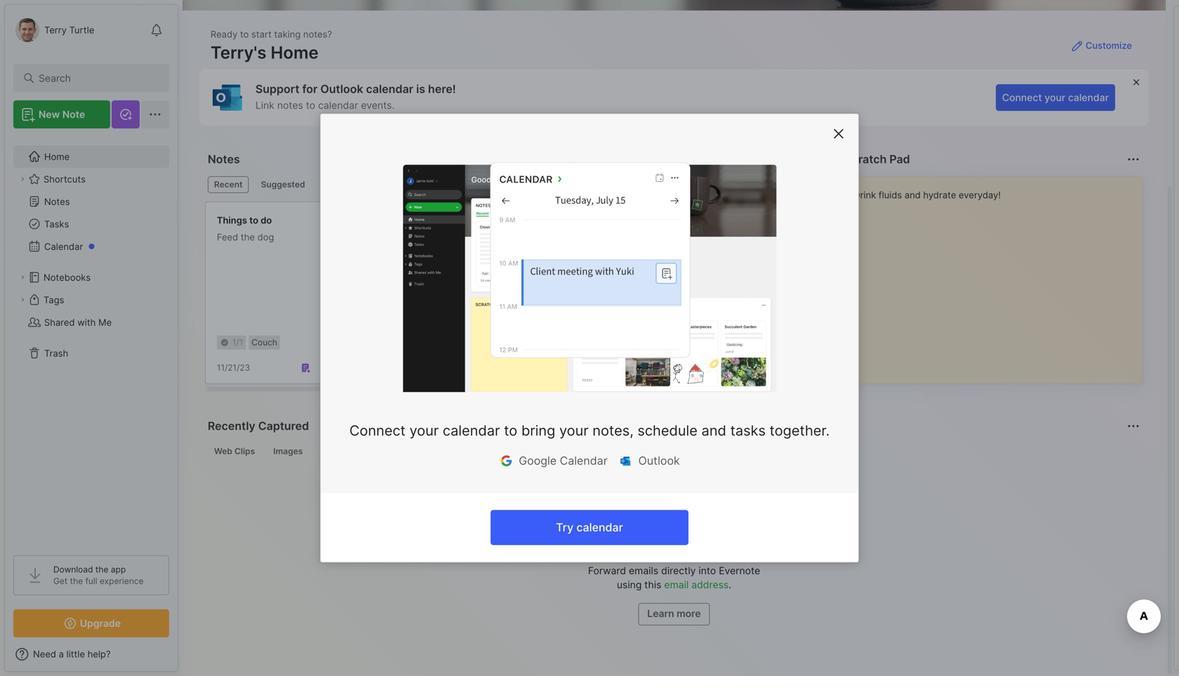 Task type: vqa. For each thing, say whether or not it's contained in the screenshot.
the bottommost 'Security'
no



Task type: describe. For each thing, give the bounding box(es) containing it.
tasks
[[44, 218, 69, 229]]

recently
[[208, 419, 255, 433]]

this
[[645, 579, 662, 591]]

calendar inside connect your calendar to bring your notes, schedule and tasks together. tab panel
[[560, 454, 608, 468]]

to left be on the left top of the page
[[470, 302, 478, 313]]

notebooks
[[44, 272, 91, 283]]

create new note button
[[710, 201, 828, 384]]

notes inside notes link
[[44, 196, 70, 207]]

learn more
[[647, 608, 701, 619]]

notes,
[[593, 422, 634, 439]]

main element
[[0, 0, 183, 676]]

into
[[699, 565, 716, 577]]

notes button
[[205, 148, 243, 171]]

trash
[[44, 348, 68, 359]]

expand notebooks image
[[18, 273, 27, 281]]

note
[[62, 108, 85, 120]]

tags
[[44, 294, 64, 305]]

notes link
[[13, 190, 168, 213]]

calendar left events. on the left
[[318, 99, 358, 111]]

calendar inside calendar button
[[44, 241, 83, 252]]

outlook inside connect your calendar to bring your notes, schedule and tasks together. tab panel
[[639, 454, 680, 468]]

shared with me link
[[13, 311, 168, 333]]

home link
[[13, 145, 169, 168]]

ready
[[211, 29, 238, 40]]

connect your calendar to bring your notes, schedule and tasks together. tab panel
[[321, 114, 859, 493]]

they
[[533, 302, 554, 313]]

center
[[470, 229, 500, 240]]

differ
[[535, 246, 562, 257]]

web
[[214, 446, 232, 456]]

do
[[261, 215, 272, 226]]

leftovers
[[513, 337, 550, 347]]

connect your calendar button
[[996, 84, 1115, 111]]

emails
[[629, 565, 659, 577]]

things to do feed the dog
[[217, 215, 274, 243]]

feed
[[217, 232, 238, 243]]

web clips
[[214, 446, 255, 456]]

ready to start taking notes? terry's home
[[211, 29, 332, 63]]

your for connect your calendar
[[1045, 92, 1066, 104]]

chicken
[[472, 337, 504, 347]]

notes?
[[303, 29, 332, 40]]

any
[[517, 246, 532, 257]]

ent
[[470, 246, 562, 271]]

download the app get the full experience
[[53, 564, 144, 586]]

and inside tab panel
[[702, 422, 727, 439]]

life.
[[358, 246, 374, 257]]

couch
[[252, 337, 277, 347]]

3 11/21/23 from the left
[[596, 363, 629, 373]]

upgrade
[[80, 617, 121, 629]]

taking
[[274, 29, 301, 40]]

recently captured button
[[205, 415, 312, 437]]

tab list containing recent
[[208, 176, 819, 193]]

recent
[[214, 179, 243, 190]]

try calendar button
[[491, 510, 689, 545]]

to inside a known way to en joy life.
[[403, 232, 412, 243]]

shortcuts button
[[13, 168, 168, 190]]

documents
[[321, 446, 368, 456]]

app
[[111, 564, 126, 575]]

choose
[[496, 274, 527, 285]]

home inside ready to start taking notes? terry's home
[[271, 42, 319, 63]]

.
[[729, 579, 732, 591]]

1/1
[[232, 337, 243, 347]]

expand tags image
[[18, 296, 27, 304]]

connect your calendar to bring your notes, schedule and tasks together.
[[349, 422, 830, 439]]

for inside my journey to the center of the earth if life were any differ ent for me, and i could choose how, i would probably want to be a whale. they are the largest mam mal on earth and masters of their vast d...
[[486, 260, 498, 271]]

note
[[788, 303, 811, 317]]

address
[[692, 579, 729, 591]]

new note
[[39, 108, 85, 120]]

pad
[[890, 152, 910, 166]]

0 vertical spatial earth
[[530, 229, 554, 240]]

experience
[[100, 576, 144, 586]]

a known way to en joy life. button
[[331, 201, 449, 384]]

documents tab
[[315, 443, 374, 460]]

create new note row group
[[205, 201, 837, 392]]

tasks button
[[13, 213, 168, 235]]

new
[[39, 108, 60, 120]]

start
[[251, 29, 272, 40]]

schedule
[[638, 422, 698, 439]]

if
[[470, 246, 475, 257]]

together.
[[770, 422, 830, 439]]

whale.
[[502, 302, 530, 313]]

life
[[478, 246, 491, 257]]

d...
[[470, 358, 483, 369]]

way
[[383, 232, 400, 243]]

images tab
[[267, 443, 309, 460]]

is
[[416, 82, 425, 96]]

using
[[617, 579, 642, 591]]

tab list containing web clips
[[208, 443, 1138, 460]]

known
[[352, 232, 380, 243]]

recent tab
[[208, 176, 249, 193]]

support for outlook calendar is here! link notes to calendar events.
[[256, 82, 456, 111]]

to inside things to do feed the dog
[[249, 215, 258, 226]]

none search field inside main element
[[39, 69, 151, 86]]

google
[[519, 454, 557, 468]]

to inside support for outlook calendar is here! link notes to calendar events.
[[306, 99, 315, 111]]

outlook inside support for outlook calendar is here! link notes to calendar events.
[[320, 82, 363, 96]]

calendar inside tab panel
[[443, 422, 500, 439]]

my journey to the center of the earth if life were any differ ent for me, and i could choose how, i would probably want to be a whale. they are the largest mam mal on earth and masters of their vast d...
[[470, 215, 562, 369]]

were
[[493, 246, 514, 257]]

terry's
[[211, 42, 267, 63]]

tree inside main element
[[5, 137, 178, 543]]

for inside support for outlook calendar is here! link notes to calendar events.
[[302, 82, 318, 96]]

my
[[470, 215, 483, 226]]

could
[[470, 274, 493, 285]]



Task type: locate. For each thing, give the bounding box(es) containing it.
and left tasks
[[702, 422, 727, 439]]

1 horizontal spatial earth
[[530, 229, 554, 240]]

connect for connect your calendar to bring your notes, schedule and tasks together.
[[349, 422, 406, 439]]

for up notes
[[302, 82, 318, 96]]

0 vertical spatial i
[[538, 260, 540, 271]]

scratch pad
[[845, 152, 910, 166]]

tree containing home
[[5, 137, 178, 543]]

evernote
[[719, 565, 760, 577]]

create new note
[[728, 303, 811, 317]]

0 horizontal spatial i
[[538, 260, 540, 271]]

try
[[556, 521, 574, 534]]

1 vertical spatial tab list
[[208, 443, 1138, 460]]

earth up differ on the top of page
[[530, 229, 554, 240]]

be
[[481, 302, 492, 313]]

2 horizontal spatial your
[[1045, 92, 1066, 104]]

the up 'on'
[[486, 316, 500, 327]]

web clips tab
[[208, 443, 261, 460]]

to inside ready to start taking notes? terry's home
[[240, 29, 249, 40]]

shared
[[44, 317, 75, 328]]

untitled
[[596, 215, 631, 226]]

11/21/23 for if life were any differ ent for me, and i could choose how, i would probably want to be a whale. they are the largest mam mal on earth and masters of their vast d...
[[470, 363, 503, 373]]

1 tab list from the top
[[208, 176, 819, 193]]

connect inside button
[[1002, 92, 1042, 104]]

shared with me
[[44, 317, 112, 328]]

2 horizontal spatial 11/21/23
[[596, 363, 629, 373]]

calendar button
[[13, 235, 168, 258]]

calendar right try
[[577, 521, 623, 534]]

more
[[677, 608, 701, 619]]

0 horizontal spatial earth
[[501, 330, 524, 341]]

to left en
[[403, 232, 412, 243]]

home inside home link
[[44, 151, 70, 162]]

Search text field
[[39, 72, 151, 85]]

1 vertical spatial connect
[[349, 422, 406, 439]]

probably
[[498, 288, 536, 299]]

to left do
[[249, 215, 258, 226]]

home down taking
[[271, 42, 319, 63]]

for
[[302, 82, 318, 96], [486, 260, 498, 271]]

1 horizontal spatial calendar
[[560, 454, 608, 468]]

0 horizontal spatial calendar
[[44, 241, 83, 252]]

suggested tab
[[255, 176, 311, 193]]

link
[[256, 99, 274, 111]]

to left bring at the left
[[504, 422, 518, 439]]

and down any on the top left
[[519, 260, 535, 271]]

vast
[[540, 344, 559, 355]]

0 horizontal spatial outlook
[[320, 82, 363, 96]]

learn
[[647, 608, 674, 619]]

full
[[85, 576, 97, 586]]

0 vertical spatial tab list
[[208, 176, 819, 193]]

calendar down connect your calendar to bring your notes, schedule and tasks together.
[[560, 454, 608, 468]]

notes up recent
[[208, 152, 240, 166]]

0 vertical spatial outlook
[[320, 82, 363, 96]]

scratch pad button
[[842, 148, 913, 171]]

a known way to en joy life.
[[343, 232, 429, 257]]

connect for connect your calendar
[[1002, 92, 1042, 104]]

email
[[664, 579, 689, 591]]

recently captured
[[208, 419, 309, 433]]

tab list down the schedule
[[208, 443, 1138, 460]]

the left dog
[[241, 232, 255, 243]]

notebooks link
[[13, 266, 168, 289]]

on
[[487, 330, 498, 341]]

1 horizontal spatial home
[[271, 42, 319, 63]]

tasks
[[730, 422, 766, 439]]

tab list
[[208, 176, 819, 193], [208, 443, 1138, 460]]

1 vertical spatial and
[[526, 330, 543, 341]]

1 vertical spatial calendar
[[560, 454, 608, 468]]

tags button
[[13, 289, 168, 311]]

to
[[240, 29, 249, 40], [306, 99, 315, 111], [249, 215, 258, 226], [524, 215, 533, 226], [403, 232, 412, 243], [470, 302, 478, 313], [504, 422, 518, 439]]

1 vertical spatial home
[[44, 151, 70, 162]]

connect
[[1002, 92, 1042, 104], [349, 422, 406, 439]]

a
[[494, 302, 500, 313]]

cancel image
[[829, 124, 849, 144]]

masters
[[470, 344, 504, 355]]

notes up tasks
[[44, 196, 70, 207]]

notes
[[208, 152, 240, 166], [44, 196, 70, 207]]

2 tab list from the top
[[208, 443, 1138, 460]]

1 horizontal spatial outlook
[[639, 454, 680, 468]]

support
[[256, 82, 300, 96]]

1 horizontal spatial notes
[[208, 152, 240, 166]]

suggested
[[261, 179, 305, 190]]

calendar down tasks
[[44, 241, 83, 252]]

1 11/21/23 from the left
[[217, 363, 250, 373]]

1 vertical spatial i
[[552, 274, 555, 285]]

learn more button
[[638, 603, 710, 625]]

1 horizontal spatial connect
[[1002, 92, 1042, 104]]

dog
[[257, 232, 274, 243]]

1 horizontal spatial for
[[486, 260, 498, 271]]

the up full
[[95, 564, 108, 575]]

with
[[77, 317, 96, 328]]

11/21/23
[[217, 363, 250, 373], [470, 363, 503, 373], [596, 363, 629, 373]]

1 horizontal spatial your
[[559, 422, 589, 439]]

0 horizontal spatial connect
[[349, 422, 406, 439]]

calendar up events. on the left
[[366, 82, 413, 96]]

notes
[[277, 99, 303, 111]]

1 horizontal spatial i
[[552, 274, 555, 285]]

earth
[[530, 229, 554, 240], [501, 330, 524, 341]]

scratch
[[845, 152, 887, 166]]

calendar
[[44, 241, 83, 252], [560, 454, 608, 468]]

0 vertical spatial home
[[271, 42, 319, 63]]

joy
[[343, 232, 429, 257]]

2 vertical spatial and
[[702, 422, 727, 439]]

0 vertical spatial calendar
[[44, 241, 83, 252]]

0 horizontal spatial notes
[[44, 196, 70, 207]]

the
[[535, 215, 549, 226], [513, 229, 528, 240], [241, 232, 255, 243], [486, 316, 500, 327], [95, 564, 108, 575], [70, 576, 83, 586]]

of down journey on the left
[[502, 229, 511, 240]]

i right how,
[[552, 274, 555, 285]]

0 horizontal spatial your
[[410, 422, 439, 439]]

0 horizontal spatial for
[[302, 82, 318, 96]]

mal
[[470, 316, 560, 341]]

directly
[[661, 565, 696, 577]]

to right notes
[[306, 99, 315, 111]]

11/21/23 down '1/1' at the left of the page
[[217, 363, 250, 373]]

to right journey on the left
[[524, 215, 533, 226]]

trash link
[[13, 342, 168, 364]]

1 vertical spatial notes
[[44, 196, 70, 207]]

try calendar
[[556, 521, 623, 534]]

connect your calendar
[[1002, 92, 1109, 104]]

11/21/23 up the notes,
[[596, 363, 629, 373]]

bring
[[521, 422, 555, 439]]

0 vertical spatial notes
[[208, 152, 240, 166]]

outlook up events. on the left
[[320, 82, 363, 96]]

tab list up journey on the left
[[208, 176, 819, 193]]

11/21/23 down the masters
[[470, 363, 503, 373]]

forward emails directly into evernote using this
[[588, 565, 760, 591]]

1 vertical spatial of
[[507, 344, 516, 355]]

your for connect your calendar to bring your notes, schedule and tasks together.
[[410, 422, 439, 439]]

home up shortcuts
[[44, 151, 70, 162]]

0 vertical spatial for
[[302, 82, 318, 96]]

0 horizontal spatial home
[[44, 151, 70, 162]]

tab
[[422, 443, 461, 460]]

customize
[[1086, 40, 1132, 51]]

None search field
[[39, 69, 151, 86]]

0 horizontal spatial 11/21/23
[[217, 363, 250, 373]]

0 vertical spatial connect
[[1002, 92, 1042, 104]]

for down life on the left of the page
[[486, 260, 498, 271]]

here!
[[428, 82, 456, 96]]

want
[[539, 288, 560, 299]]

events.
[[361, 99, 395, 111]]

11/21/23 for feed the dog
[[217, 363, 250, 373]]

en
[[414, 232, 429, 243]]

create
[[728, 303, 762, 317]]

how,
[[530, 274, 550, 285]]

tree
[[5, 137, 178, 543]]

calendar down customize button
[[1068, 92, 1109, 104]]

calendar left bring at the left
[[443, 422, 500, 439]]

the down download
[[70, 576, 83, 586]]

forward
[[588, 565, 626, 577]]

of left their
[[507, 344, 516, 355]]

connect inside tab panel
[[349, 422, 406, 439]]

earth down largest
[[501, 330, 524, 341]]

1 vertical spatial for
[[486, 260, 498, 271]]

calendar
[[366, 82, 413, 96], [1068, 92, 1109, 104], [318, 99, 358, 111], [443, 422, 500, 439], [577, 521, 623, 534]]

0 vertical spatial of
[[502, 229, 511, 240]]

to left "start"
[[240, 29, 249, 40]]

me,
[[501, 260, 516, 271]]

and up their
[[526, 330, 543, 341]]

outlook down the schedule
[[639, 454, 680, 468]]

email address .
[[664, 579, 732, 591]]

1 horizontal spatial 11/21/23
[[470, 363, 503, 373]]

the up differ on the top of page
[[535, 215, 549, 226]]

your inside button
[[1045, 92, 1066, 104]]

notes inside notes "button"
[[208, 152, 240, 166]]

mam
[[535, 316, 560, 327]]

1 vertical spatial earth
[[501, 330, 524, 341]]

i up how,
[[538, 260, 540, 271]]

download
[[53, 564, 93, 575]]

of
[[502, 229, 511, 240], [507, 344, 516, 355]]

0 vertical spatial and
[[519, 260, 535, 271]]

customize button
[[1065, 34, 1138, 57]]

2 11/21/23 from the left
[[470, 363, 503, 373]]

1 vertical spatial outlook
[[639, 454, 680, 468]]

email address button
[[664, 579, 729, 591]]

to inside tab panel
[[504, 422, 518, 439]]

the inside things to do feed the dog
[[241, 232, 255, 243]]

Start writing… text field
[[854, 177, 1142, 372]]

the up any on the top left
[[513, 229, 528, 240]]



